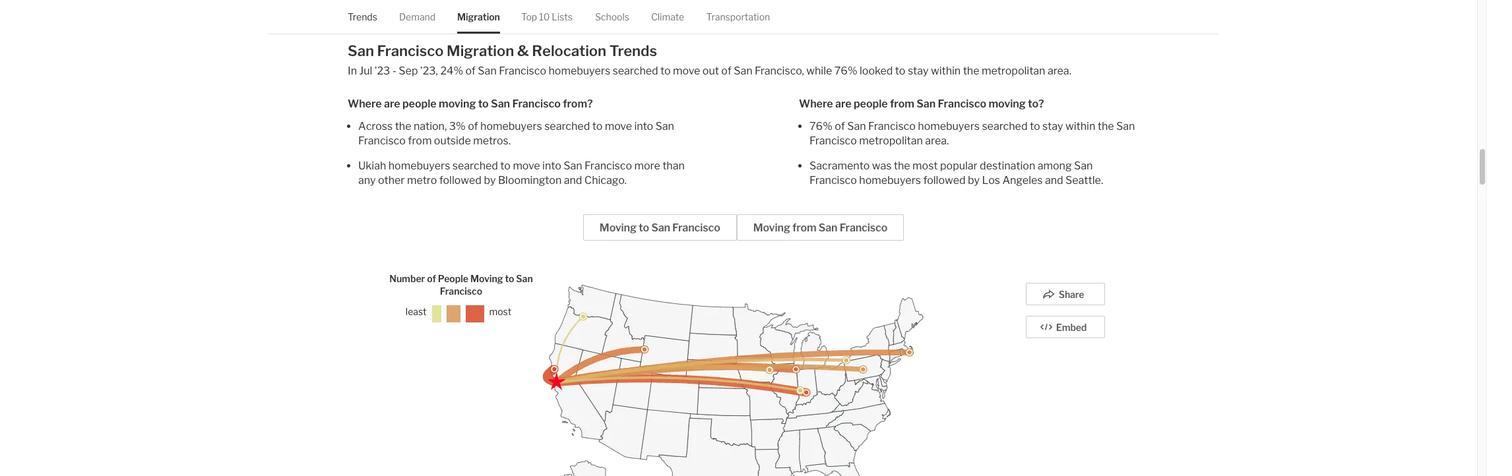 Task type: describe. For each thing, give the bounding box(es) containing it.
the up the seattle
[[1098, 120, 1114, 132]]

0 horizontal spatial most
[[489, 306, 511, 318]]

2 vertical spatial from
[[792, 222, 816, 234]]

where for across the nation,
[[348, 97, 382, 110]]

0 vertical spatial migration
[[457, 11, 500, 22]]

across
[[358, 120, 393, 132]]

0 horizontal spatial into
[[542, 160, 561, 172]]

popular
[[940, 160, 978, 172]]

number of people moving to san francisco
[[389, 273, 533, 297]]

chicago
[[585, 174, 624, 187]]

2 . from the left
[[1101, 174, 1103, 187]]

1 vertical spatial move
[[605, 120, 632, 132]]

sacramento was the most popular destination among
[[810, 160, 1074, 172]]

san inside number of people moving to san francisco
[[516, 273, 533, 284]]

metropolitan area.
[[857, 134, 949, 147]]

76 % of san francisco homebuyers searched to stay within the
[[810, 120, 1116, 132]]

san francisco up ukiah homebuyers searched to move into san francisco
[[358, 120, 674, 147]]

to up across the nation, 3 % of homebuyers searched to move into
[[478, 97, 489, 110]]

1 . from the left
[[624, 174, 627, 187]]

lists
[[552, 11, 573, 22]]

2 and from the left
[[1045, 174, 1063, 187]]

76 inside the san francisco migration & relocation trends in jul '23 - sep '23 , 24 % of san francisco homebuyers searched to move out of san francisco , while 76 % looked to stay within the metropolitan area.
[[834, 64, 848, 77]]

bloomington and chicago .
[[498, 174, 627, 187]]

schools link
[[595, 0, 629, 34]]

people for from
[[854, 97, 888, 110]]

embed
[[1056, 322, 1087, 333]]

2 horizontal spatial from
[[890, 97, 914, 110]]

nation,
[[414, 120, 447, 132]]

ukiah
[[358, 160, 386, 172]]

homebuyers up metro
[[388, 160, 450, 172]]

relocation
[[532, 42, 606, 59]]

while
[[806, 64, 832, 77]]

% up sacramento
[[823, 120, 833, 132]]

1 , from the left
[[436, 64, 438, 77]]

to right looked
[[895, 64, 906, 77]]

% left looked
[[848, 64, 857, 77]]

demand
[[399, 11, 436, 22]]

trends inside the san francisco migration & relocation trends in jul '23 - sep '23 , 24 % of san francisco homebuyers searched to move out of san francisco , while 76 % looked to stay within the metropolitan area.
[[609, 42, 657, 59]]

homebuyers up the metros.
[[480, 120, 542, 132]]

2 by from the left
[[968, 174, 980, 187]]

1 vertical spatial from
[[408, 134, 432, 147]]

&
[[517, 42, 529, 59]]

1 horizontal spatial stay
[[1042, 120, 1063, 132]]

the inside the san francisco migration & relocation trends in jul '23 - sep '23 , 24 % of san francisco homebuyers searched to move out of san francisco , while 76 % looked to stay within the metropolitan area.
[[963, 64, 979, 77]]

san francisco down 76 % of san francisco homebuyers searched to stay within the
[[810, 160, 1093, 187]]

share button
[[1026, 283, 1105, 305]]

where are people from san francisco moving to?
[[799, 97, 1044, 110]]

migration link
[[457, 0, 500, 34]]

to down more
[[639, 222, 649, 234]]

2 followed from the left
[[923, 174, 966, 187]]

of right 24
[[465, 64, 476, 77]]

any
[[358, 174, 376, 187]]

are for across
[[384, 97, 400, 110]]

by inside more than any other metro followed by
[[484, 174, 496, 187]]

% up 'from outside metros.'
[[456, 120, 466, 132]]

climate
[[651, 11, 684, 22]]

0 horizontal spatial trends
[[348, 11, 377, 22]]

number
[[389, 273, 425, 284]]

migration inside the san francisco migration & relocation trends in jul '23 - sep '23 , 24 % of san francisco homebuyers searched to move out of san francisco , while 76 % looked to stay within the metropolitan area.
[[447, 42, 514, 59]]

2 '23 from the left
[[420, 64, 436, 77]]

least
[[406, 306, 427, 318]]

searched up destination
[[982, 120, 1028, 132]]

than
[[663, 160, 685, 172]]

san francisco migration & relocation trends in jul '23 - sep '23 , 24 % of san francisco homebuyers searched to move out of san francisco , while 76 % looked to stay within the metropolitan area.
[[348, 42, 1072, 77]]

searched inside the san francisco migration & relocation trends in jul '23 - sep '23 , 24 % of san francisco homebuyers searched to move out of san francisco , while 76 % looked to stay within the metropolitan area.
[[613, 64, 658, 77]]

3
[[449, 120, 456, 132]]



Task type: locate. For each thing, give the bounding box(es) containing it.
0 vertical spatial stay
[[908, 64, 929, 77]]

seattle
[[1066, 174, 1101, 187]]

1 horizontal spatial metropolitan
[[982, 64, 1045, 77]]

francisco
[[377, 42, 444, 59], [499, 64, 546, 77], [755, 64, 802, 77], [512, 97, 561, 110], [938, 97, 986, 110], [868, 120, 916, 132], [358, 134, 406, 147], [810, 134, 857, 147], [585, 160, 632, 172], [810, 174, 857, 187], [672, 222, 720, 234], [840, 222, 888, 234], [440, 286, 482, 297]]

0 horizontal spatial moving
[[439, 97, 476, 110]]

most down metropolitan area.
[[913, 160, 938, 172]]

1 vertical spatial migration
[[447, 42, 514, 59]]

homebuyers down "relocation"
[[549, 64, 610, 77]]

metropolitan up to?
[[982, 64, 1045, 77]]

, left while
[[802, 64, 804, 77]]

to right people at bottom
[[505, 273, 514, 284]]

10
[[539, 11, 550, 22]]

metro
[[407, 174, 437, 187]]

move up chicago
[[605, 120, 632, 132]]

top 10 lists
[[521, 11, 573, 22]]

most
[[913, 160, 938, 172], [489, 306, 511, 318]]

1 horizontal spatial moving
[[989, 97, 1026, 110]]

0 horizontal spatial '23
[[375, 64, 390, 77]]

to up bloomington
[[500, 160, 511, 172]]

moving
[[600, 222, 637, 234], [753, 222, 790, 234], [470, 273, 503, 284]]

top 10 lists link
[[521, 0, 573, 34]]

jul
[[359, 64, 372, 77]]

where for 76
[[799, 97, 833, 110]]

0 horizontal spatial within
[[931, 64, 961, 77]]

destination
[[980, 160, 1035, 172]]

0 horizontal spatial .
[[624, 174, 627, 187]]

san francisco
[[358, 120, 674, 147], [810, 120, 1135, 147], [810, 160, 1093, 187]]

demand link
[[399, 0, 436, 34]]

to
[[661, 64, 671, 77], [895, 64, 906, 77], [478, 97, 489, 110], [592, 120, 603, 132], [1030, 120, 1040, 132], [500, 160, 511, 172], [639, 222, 649, 234], [505, 273, 514, 284]]

1 by from the left
[[484, 174, 496, 187]]

people for moving
[[402, 97, 437, 110]]

metropolitan up 'was'
[[859, 134, 923, 147]]

homebuyers down 'was'
[[859, 174, 921, 187]]

to?
[[1028, 97, 1044, 110]]

into up bloomington and chicago .
[[542, 160, 561, 172]]

searched
[[613, 64, 658, 77], [544, 120, 590, 132], [982, 120, 1028, 132], [453, 160, 498, 172]]

to down from?
[[592, 120, 603, 132]]

0 vertical spatial into
[[634, 120, 653, 132]]

ukiah homebuyers searched to move into san francisco
[[358, 160, 632, 172]]

was
[[872, 160, 892, 172]]

more than any other metro followed by
[[358, 160, 685, 187]]

are up sacramento
[[835, 97, 852, 110]]

climate link
[[651, 0, 684, 34]]

0 vertical spatial trends
[[348, 11, 377, 22]]

0 vertical spatial most
[[913, 160, 938, 172]]

move left out
[[673, 64, 700, 77]]

1 horizontal spatial by
[[968, 174, 980, 187]]

are for metropolitan area.
[[835, 97, 852, 110]]

searched down the schools link
[[613, 64, 658, 77]]

0 vertical spatial area.
[[1048, 64, 1072, 77]]

0 horizontal spatial and
[[564, 174, 582, 187]]

stay up where are people from san francisco moving to?
[[908, 64, 929, 77]]

searched down from?
[[544, 120, 590, 132]]

are
[[384, 97, 400, 110], [835, 97, 852, 110]]

followed down sacramento was the most popular destination among
[[923, 174, 966, 187]]

homebuyers inside the san francisco migration & relocation trends in jul '23 - sep '23 , 24 % of san francisco homebuyers searched to move out of san francisco , while 76 % looked to stay within the metropolitan area.
[[549, 64, 610, 77]]

2 are from the left
[[835, 97, 852, 110]]

1 vertical spatial into
[[542, 160, 561, 172]]

within
[[931, 64, 961, 77], [1066, 120, 1095, 132]]

transportation link
[[706, 0, 770, 34]]

by left los
[[968, 174, 980, 187]]

moving
[[439, 97, 476, 110], [989, 97, 1026, 110]]

francisco inside number of people moving to san francisco
[[440, 286, 482, 297]]

1 horizontal spatial followed
[[923, 174, 966, 187]]

share
[[1059, 289, 1084, 300]]

0 vertical spatial within
[[931, 64, 961, 77]]

1 horizontal spatial within
[[1066, 120, 1095, 132]]

1 vertical spatial metropolitan
[[859, 134, 923, 147]]

2 where from the left
[[799, 97, 833, 110]]

move inside the san francisco migration & relocation trends in jul '23 - sep '23 , 24 % of san francisco homebuyers searched to move out of san francisco , while 76 % looked to stay within the metropolitan area.
[[673, 64, 700, 77]]

.
[[624, 174, 627, 187], [1101, 174, 1103, 187]]

trends link
[[348, 0, 377, 34]]

outside
[[434, 134, 471, 147]]

people down looked
[[854, 97, 888, 110]]

76 up sacramento
[[810, 120, 823, 132]]

-
[[392, 64, 396, 77]]

1 people from the left
[[402, 97, 437, 110]]

schools
[[595, 11, 629, 22]]

bloomington
[[498, 174, 562, 187]]

homebuyers followed by los angeles and seattle .
[[857, 174, 1103, 187]]

people
[[438, 273, 468, 284]]

moving from san francisco
[[753, 222, 888, 234]]

top
[[521, 11, 537, 22]]

2 people from the left
[[854, 97, 888, 110]]

1 horizontal spatial and
[[1045, 174, 1063, 187]]

most down number of people moving to san francisco
[[489, 306, 511, 318]]

from outside metros.
[[406, 134, 511, 147]]

of right out
[[721, 64, 732, 77]]

1 horizontal spatial moving
[[600, 222, 637, 234]]

stay
[[908, 64, 929, 77], [1042, 120, 1063, 132]]

of up sacramento
[[835, 120, 845, 132]]

area. inside the san francisco migration & relocation trends in jul '23 - sep '23 , 24 % of san francisco homebuyers searched to move out of san francisco , while 76 % looked to stay within the metropolitan area.
[[1048, 64, 1072, 77]]

76 right while
[[834, 64, 848, 77]]

trends
[[348, 11, 377, 22], [609, 42, 657, 59]]

within inside the san francisco migration & relocation trends in jul '23 - sep '23 , 24 % of san francisco homebuyers searched to move out of san francisco , while 76 % looked to stay within the metropolitan area.
[[931, 64, 961, 77]]

0 horizontal spatial moving
[[470, 273, 503, 284]]

0 horizontal spatial move
[[513, 160, 540, 172]]

2 , from the left
[[802, 64, 804, 77]]

1 '23 from the left
[[375, 64, 390, 77]]

to inside number of people moving to san francisco
[[505, 273, 514, 284]]

1 vertical spatial most
[[489, 306, 511, 318]]

1 vertical spatial trends
[[609, 42, 657, 59]]

0 vertical spatial from
[[890, 97, 914, 110]]

stay inside the san francisco migration & relocation trends in jul '23 - sep '23 , 24 % of san francisco homebuyers searched to move out of san francisco , while 76 % looked to stay within the metropolitan area.
[[908, 64, 929, 77]]

sacramento
[[810, 160, 870, 172]]

the
[[963, 64, 979, 77], [395, 120, 411, 132], [1098, 120, 1114, 132], [894, 160, 910, 172]]

move up bloomington
[[513, 160, 540, 172]]

2 vertical spatial move
[[513, 160, 540, 172]]

homebuyers
[[549, 64, 610, 77], [480, 120, 542, 132], [918, 120, 980, 132], [388, 160, 450, 172], [859, 174, 921, 187]]

embed button
[[1026, 316, 1105, 338]]

by
[[484, 174, 496, 187], [968, 174, 980, 187]]

transportation
[[706, 11, 770, 22]]

into up more
[[634, 120, 653, 132]]

0 vertical spatial 76
[[834, 64, 848, 77]]

migration down migration "link"
[[447, 42, 514, 59]]

1 vertical spatial within
[[1066, 120, 1095, 132]]

where
[[348, 97, 382, 110], [799, 97, 833, 110]]

followed inside more than any other metro followed by
[[439, 174, 482, 187]]

0 horizontal spatial from
[[408, 134, 432, 147]]

moving left to?
[[989, 97, 1026, 110]]

angeles
[[1003, 174, 1043, 187]]

more
[[634, 160, 660, 172]]

moving to san francisco
[[600, 222, 720, 234]]

from
[[890, 97, 914, 110], [408, 134, 432, 147], [792, 222, 816, 234]]

and
[[564, 174, 582, 187], [1045, 174, 1063, 187]]

, left 24
[[436, 64, 438, 77]]

2 horizontal spatial move
[[673, 64, 700, 77]]

from?
[[563, 97, 593, 110]]

across the nation, 3 % of homebuyers searched to move into
[[358, 120, 656, 132]]

the right 'was'
[[894, 160, 910, 172]]

in
[[348, 64, 357, 77]]

where up the across on the left of the page
[[348, 97, 382, 110]]

1 vertical spatial stay
[[1042, 120, 1063, 132]]

san
[[348, 42, 374, 59], [478, 64, 497, 77], [734, 64, 753, 77], [491, 97, 510, 110], [917, 97, 936, 110], [656, 120, 674, 132], [847, 120, 866, 132], [1116, 120, 1135, 132], [564, 160, 582, 172], [1074, 160, 1093, 172], [651, 222, 670, 234], [819, 222, 838, 234], [516, 273, 533, 284]]

trends up jul
[[348, 11, 377, 22]]

moving up 3 at the top left of page
[[439, 97, 476, 110]]

metropolitan inside the san francisco migration & relocation trends in jul '23 - sep '23 , 24 % of san francisco homebuyers searched to move out of san francisco , while 76 % looked to stay within the metropolitan area.
[[982, 64, 1045, 77]]

to left out
[[661, 64, 671, 77]]

san francisco up popular
[[810, 120, 1135, 147]]

0 horizontal spatial are
[[384, 97, 400, 110]]

24
[[440, 64, 454, 77]]

1 horizontal spatial ,
[[802, 64, 804, 77]]

1 horizontal spatial where
[[799, 97, 833, 110]]

the up 76 % of san francisco homebuyers searched to stay within the
[[963, 64, 979, 77]]

1 vertical spatial 76
[[810, 120, 823, 132]]

migration
[[457, 11, 500, 22], [447, 42, 514, 59]]

0 horizontal spatial people
[[402, 97, 437, 110]]

where are people moving to san francisco from?
[[348, 97, 593, 110]]

of
[[465, 64, 476, 77], [721, 64, 732, 77], [468, 120, 478, 132], [835, 120, 845, 132], [427, 273, 436, 284]]

2 horizontal spatial moving
[[753, 222, 790, 234]]

1 horizontal spatial .
[[1101, 174, 1103, 187]]

'23
[[375, 64, 390, 77], [420, 64, 436, 77]]

of left people at bottom
[[427, 273, 436, 284]]

0 horizontal spatial 76
[[810, 120, 823, 132]]

are up the across on the left of the page
[[384, 97, 400, 110]]

within up where are people from san francisco moving to?
[[931, 64, 961, 77]]

1 horizontal spatial from
[[792, 222, 816, 234]]

0 vertical spatial metropolitan
[[982, 64, 1045, 77]]

1 and from the left
[[564, 174, 582, 187]]

out
[[703, 64, 719, 77]]

of right 3 at the top left of page
[[468, 120, 478, 132]]

'23 left 24
[[420, 64, 436, 77]]

1 horizontal spatial into
[[634, 120, 653, 132]]

% up the where are people moving to san francisco from?
[[454, 64, 463, 77]]

among
[[1038, 160, 1072, 172]]

1 horizontal spatial are
[[835, 97, 852, 110]]

moving for moving from
[[753, 222, 790, 234]]

people
[[402, 97, 437, 110], [854, 97, 888, 110]]

by down ukiah homebuyers searched to move into san francisco
[[484, 174, 496, 187]]

0 horizontal spatial by
[[484, 174, 496, 187]]

within up among
[[1066, 120, 1095, 132]]

1 followed from the left
[[439, 174, 482, 187]]

followed
[[439, 174, 482, 187], [923, 174, 966, 187]]

and left chicago
[[564, 174, 582, 187]]

metros.
[[473, 134, 511, 147]]

people up nation,
[[402, 97, 437, 110]]

2 moving from the left
[[989, 97, 1026, 110]]

1 moving from the left
[[439, 97, 476, 110]]

the left nation,
[[395, 120, 411, 132]]

1 where from the left
[[348, 97, 382, 110]]

1 horizontal spatial 76
[[834, 64, 848, 77]]

trends down the schools link
[[609, 42, 657, 59]]

1 vertical spatial area.
[[925, 134, 949, 147]]

move
[[673, 64, 700, 77], [605, 120, 632, 132], [513, 160, 540, 172]]

0 horizontal spatial metropolitan
[[859, 134, 923, 147]]

0 horizontal spatial area.
[[925, 134, 949, 147]]

where down while
[[799, 97, 833, 110]]

1 horizontal spatial move
[[605, 120, 632, 132]]

0 horizontal spatial stay
[[908, 64, 929, 77]]

'23 left -
[[375, 64, 390, 77]]

0 horizontal spatial where
[[348, 97, 382, 110]]

homebuyers down where are people from san francisco moving to?
[[918, 120, 980, 132]]

76
[[834, 64, 848, 77], [810, 120, 823, 132]]

1 horizontal spatial area.
[[1048, 64, 1072, 77]]

looked
[[860, 64, 893, 77]]

los
[[982, 174, 1000, 187]]

other
[[378, 174, 405, 187]]

1 are from the left
[[384, 97, 400, 110]]

0 horizontal spatial ,
[[436, 64, 438, 77]]

moving inside number of people moving to san francisco
[[470, 273, 503, 284]]

1 horizontal spatial most
[[913, 160, 938, 172]]

sep
[[399, 64, 418, 77]]

of inside number of people moving to san francisco
[[427, 273, 436, 284]]

1 horizontal spatial people
[[854, 97, 888, 110]]

1 horizontal spatial '23
[[420, 64, 436, 77]]

metropolitan
[[982, 64, 1045, 77], [859, 134, 923, 147]]

%
[[454, 64, 463, 77], [848, 64, 857, 77], [456, 120, 466, 132], [823, 120, 833, 132]]

0 vertical spatial move
[[673, 64, 700, 77]]

0 horizontal spatial followed
[[439, 174, 482, 187]]

,
[[436, 64, 438, 77], [802, 64, 804, 77]]

and down among
[[1045, 174, 1063, 187]]

into
[[634, 120, 653, 132], [542, 160, 561, 172]]

followed down ukiah homebuyers searched to move into san francisco
[[439, 174, 482, 187]]

1 horizontal spatial trends
[[609, 42, 657, 59]]

moving for moving to
[[600, 222, 637, 234]]

stay down to?
[[1042, 120, 1063, 132]]

migration left top
[[457, 11, 500, 22]]

to down to?
[[1030, 120, 1040, 132]]

searched down the metros.
[[453, 160, 498, 172]]

area.
[[1048, 64, 1072, 77], [925, 134, 949, 147]]



Task type: vqa. For each thing, say whether or not it's contained in the screenshot.
To within "Number of People Moving to San Francisco"
yes



